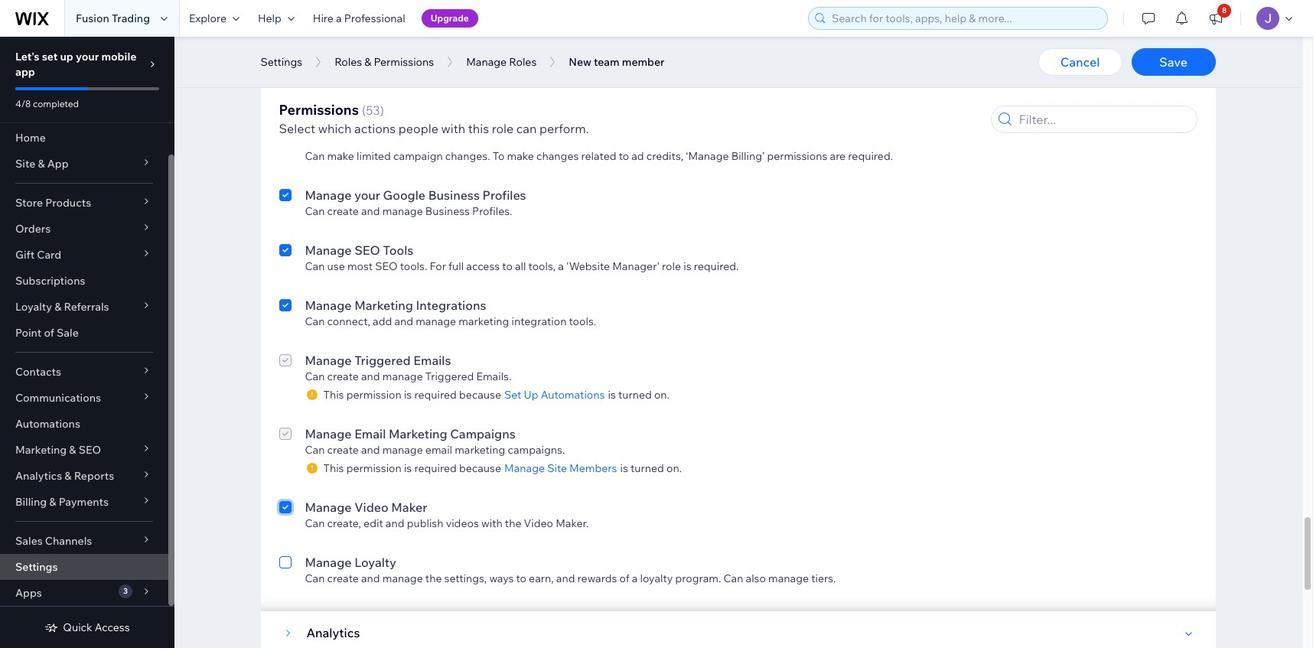 Task type: vqa. For each thing, say whether or not it's contained in the screenshot.
Point of Sale
yes



Task type: describe. For each thing, give the bounding box(es) containing it.
'manage inside manage google ads can make limited campaign changes. to make changes related to ad credits, 'manage billing' permissions are required.
[[686, 149, 729, 163]]

& for permissions
[[364, 55, 371, 69]]

marketing inside marketing & seo "dropdown button"
[[15, 443, 67, 457]]

edit inside manage video maker can create, edit and publish videos with the video maker.
[[364, 517, 383, 530]]

connect,
[[327, 315, 370, 328]]

a right hire
[[336, 11, 342, 25]]

roles inside the manage roles button
[[509, 55, 537, 69]]

permission for email
[[346, 461, 402, 475]]

1 vertical spatial business
[[425, 204, 470, 218]]

facebook
[[354, 77, 411, 93]]

to inside "manage loyalty can create and manage the settings, ways to earn, and rewards of a loyalty program. can also manage tiers."
[[516, 572, 526, 585]]

turned for manage email marketing campaigns
[[631, 461, 664, 475]]

completed
[[33, 98, 79, 109]]

billing & payments button
[[0, 489, 168, 515]]

sidebar element
[[0, 37, 174, 648]]

subscriptions
[[15, 274, 85, 288]]

sales
[[15, 534, 43, 548]]

manage for seo
[[305, 243, 352, 258]]

member
[[622, 55, 665, 69]]

maker
[[391, 500, 427, 515]]

site & app button
[[0, 151, 168, 177]]

manage seo tools can use most seo tools. for full access to all tools, a 'website manager' role is required.
[[305, 243, 739, 273]]

settings button
[[253, 51, 310, 73]]

are inside manage google ads can make limited campaign changes. to make changes related to ad credits, 'manage billing' permissions are required.
[[830, 149, 846, 163]]

email
[[354, 426, 386, 442]]

set
[[504, 388, 521, 402]]

can inside manage marketing integrations can connect, add and manage marketing integration tools.
[[305, 315, 325, 328]]

loyalty
[[640, 572, 673, 585]]

manage for facebook
[[305, 77, 352, 93]]

access
[[95, 621, 130, 634]]

the inside manage video maker can create, edit and publish videos with the video maker.
[[505, 517, 522, 530]]

1 horizontal spatial triggered
[[425, 370, 474, 383]]

2 make from the left
[[507, 149, 534, 163]]

for
[[430, 259, 446, 273]]

manage loyalty can create and manage the settings, ways to earn, and rewards of a loyalty program. can also manage tiers.
[[305, 555, 836, 585]]

1 vertical spatial social
[[458, 39, 488, 53]]

settings,
[[444, 572, 487, 585]]

manage email marketing campaigns can create and manage email marketing campaigns.
[[305, 426, 565, 457]]

point of sale link
[[0, 320, 168, 346]]

permissions inside manage facebook & instagram ads can view and edit a campaign. to buy or change a subscription, 'manage billing' permissions are also required.
[[703, 94, 763, 108]]

manage site members button
[[501, 461, 620, 475]]

and inside manage social posts can create, manage and share social posts.
[[407, 39, 425, 53]]

& for seo
[[69, 443, 76, 457]]

changes.
[[445, 149, 490, 163]]

card
[[37, 248, 61, 262]]

roles inside roles & permissions button
[[335, 55, 362, 69]]

marketing inside manage marketing integrations can connect, add and manage marketing integration tools.
[[459, 315, 509, 328]]

contacts
[[15, 365, 61, 379]]

quick access
[[63, 621, 130, 634]]

tools
[[383, 243, 414, 258]]

trading
[[112, 11, 150, 25]]

set
[[42, 50, 58, 64]]

most
[[347, 259, 373, 273]]

save
[[1160, 54, 1188, 70]]

members
[[569, 461, 617, 475]]

program.
[[675, 572, 721, 585]]

and inside manage marketing integrations can connect, add and manage marketing integration tools.
[[394, 315, 413, 328]]

loyalty & referrals button
[[0, 294, 168, 320]]

0 vertical spatial business
[[428, 188, 480, 203]]

google inside manage google ads can make limited campaign changes. to make changes related to ad credits, 'manage billing' permissions are required.
[[354, 132, 397, 148]]

maker.
[[556, 517, 589, 530]]

required for emails
[[414, 388, 457, 402]]

seo inside "dropdown button"
[[79, 443, 101, 457]]

and inside manage facebook & instagram ads can view and edit a campaign. to buy or change a subscription, 'manage billing' permissions are also required.
[[352, 94, 371, 108]]

'website
[[566, 259, 610, 273]]

automations inside sidebar element
[[15, 417, 80, 431]]

also inside manage facebook & instagram ads can view and edit a campaign. to buy or change a subscription, 'manage billing' permissions are also required.
[[784, 94, 804, 108]]

loyalty inside "manage loyalty can create and manage the settings, ways to earn, and rewards of a loyalty program. can also manage tiers."
[[354, 555, 396, 570]]

loyalty & referrals
[[15, 300, 109, 314]]

perform.
[[540, 121, 589, 136]]

help
[[258, 11, 282, 25]]

ads inside manage google ads can make limited campaign changes. to make changes related to ad credits, 'manage billing' permissions are required.
[[400, 132, 422, 148]]

marketing inside manage marketing integrations can connect, add and manage marketing integration tools.
[[354, 298, 413, 313]]

settings for settings link
[[15, 560, 58, 574]]

hire a professional link
[[304, 0, 415, 37]]

contacts button
[[0, 359, 168, 385]]

are inside manage facebook & instagram ads can view and edit a campaign. to buy or change a subscription, 'manage billing' permissions are also required.
[[766, 94, 781, 108]]

store products
[[15, 196, 91, 210]]

share
[[428, 39, 455, 53]]

add
[[373, 315, 392, 328]]

manage inside manage marketing integrations can connect, add and manage marketing integration tools.
[[416, 315, 456, 328]]

apps
[[15, 586, 42, 600]]

& inside manage facebook & instagram ads can view and edit a campaign. to buy or change a subscription, 'manage billing' permissions are also required.
[[414, 77, 422, 93]]

manage left tiers.
[[768, 572, 809, 585]]

this for triggered
[[323, 388, 344, 402]]

billing' inside manage facebook & instagram ads can view and edit a campaign. to buy or change a subscription, 'manage billing' permissions are also required.
[[667, 94, 700, 108]]

0 horizontal spatial social
[[354, 22, 390, 38]]

new team member
[[569, 55, 665, 69]]

a inside manage seo tools can use most seo tools. for full access to all tools, a 'website manager' role is required.
[[558, 259, 564, 273]]

hire
[[313, 11, 334, 25]]

permissions ( 53 ) select which actions people with this role can perform.
[[279, 101, 589, 136]]

posts
[[393, 22, 424, 38]]

upgrade button
[[421, 9, 478, 28]]

analytics for analytics & reports
[[15, 469, 62, 483]]

0 vertical spatial automations
[[541, 388, 605, 402]]

site & app
[[15, 157, 69, 171]]

view
[[327, 94, 350, 108]]

save button
[[1132, 48, 1216, 76]]

quick
[[63, 621, 92, 634]]

1 vertical spatial seo
[[375, 259, 398, 273]]

manage facebook & instagram ads can view and edit a campaign. to buy or change a subscription, 'manage billing' permissions are also required.
[[305, 77, 851, 108]]

manage inside the manage your google business profiles can create and manage business profiles.
[[382, 204, 423, 218]]

manage inside manage triggered emails can create and manage triggered emails.
[[382, 370, 423, 383]]

with inside manage video maker can create, edit and publish videos with the video maker.
[[481, 517, 503, 530]]

can inside manage video maker can create, edit and publish videos with the video maker.
[[305, 517, 325, 530]]

google inside the manage your google business profiles can create and manage business profiles.
[[383, 188, 426, 203]]

store
[[15, 196, 43, 210]]

1 vertical spatial site
[[547, 461, 567, 475]]

billing & payments
[[15, 495, 109, 509]]

campaign
[[393, 149, 443, 163]]

is up members
[[608, 388, 616, 402]]

campaigns
[[450, 426, 516, 442]]

campaign.
[[404, 94, 456, 108]]

settings link
[[0, 554, 168, 580]]

manage inside "manage email marketing campaigns can create and manage email marketing campaigns."
[[382, 443, 423, 457]]

referrals
[[64, 300, 109, 314]]

point
[[15, 326, 42, 340]]

tools,
[[529, 259, 556, 273]]

'manage inside manage facebook & instagram ads can view and edit a campaign. to buy or change a subscription, 'manage billing' permissions are also required.
[[622, 94, 665, 108]]

ways
[[489, 572, 514, 585]]

and inside the manage your google business profiles can create and manage business profiles.
[[361, 204, 380, 218]]

permission for triggered
[[346, 388, 402, 402]]

profiles.
[[472, 204, 512, 218]]

& for app
[[38, 157, 45, 171]]

0 vertical spatial triggered
[[354, 353, 411, 368]]

rewards
[[577, 572, 617, 585]]

fusion trading
[[76, 11, 150, 25]]

manage triggered emails can create and manage triggered emails.
[[305, 353, 512, 383]]

team
[[594, 55, 620, 69]]

manage for google
[[305, 132, 352, 148]]

can inside manage google ads can make limited campaign changes. to make changes related to ad credits, 'manage billing' permissions are required.
[[305, 149, 325, 163]]

role inside manage seo tools can use most seo tools. for full access to all tools, a 'website manager' role is required.
[[662, 259, 681, 273]]

on. for manage triggered emails
[[654, 388, 670, 402]]

gift
[[15, 248, 35, 262]]

posts.
[[490, 39, 520, 53]]

full
[[449, 259, 464, 273]]

0 horizontal spatial video
[[354, 500, 389, 515]]

emails
[[414, 353, 451, 368]]

and inside "manage email marketing campaigns can create and manage email marketing campaigns."
[[361, 443, 380, 457]]

let's set up your mobile app
[[15, 50, 137, 79]]

channels
[[45, 534, 92, 548]]

hire a professional
[[313, 11, 405, 25]]

gift card button
[[0, 242, 168, 268]]

buy
[[473, 94, 492, 108]]

manage for your
[[305, 188, 352, 203]]

0 vertical spatial seo
[[354, 243, 380, 258]]

can inside manage triggered emails can create and manage triggered emails.
[[305, 370, 325, 383]]

because for marketing
[[459, 461, 501, 475]]



Task type: locate. For each thing, give the bounding box(es) containing it.
loyalty down maker
[[354, 555, 396, 570]]

& for payments
[[49, 495, 56, 509]]

a
[[336, 11, 342, 25], [396, 94, 402, 108], [546, 94, 552, 108], [558, 259, 564, 273], [632, 572, 638, 585]]

(
[[362, 103, 366, 118]]

1 horizontal spatial of
[[620, 572, 630, 585]]

edit inside manage facebook & instagram ads can view and edit a campaign. to buy or change a subscription, 'manage billing' permissions are also required.
[[374, 94, 393, 108]]

1 horizontal spatial permissions
[[767, 149, 828, 163]]

sale
[[57, 326, 79, 340]]

1 horizontal spatial 'manage
[[686, 149, 729, 163]]

0 vertical spatial turned
[[618, 388, 652, 402]]

1 vertical spatial 'manage
[[686, 149, 729, 163]]

1 vertical spatial triggered
[[425, 370, 474, 383]]

4 create from the top
[[327, 572, 359, 585]]

& left app
[[38, 157, 45, 171]]

permissions up which
[[279, 101, 359, 119]]

permissions
[[374, 55, 434, 69], [279, 101, 359, 119]]

also
[[784, 94, 804, 108], [746, 572, 766, 585]]

social
[[354, 22, 390, 38], [458, 39, 488, 53]]

integrations
[[416, 298, 486, 313]]

this
[[323, 388, 344, 402], [323, 461, 344, 475]]

google down campaign on the top of the page
[[383, 188, 426, 203]]

site
[[15, 157, 35, 171], [547, 461, 567, 475]]

2 because from the top
[[459, 461, 501, 475]]

0 vertical spatial this
[[323, 388, 344, 402]]

make down which
[[327, 149, 354, 163]]

0 horizontal spatial analytics
[[15, 469, 62, 483]]

marketing & seo
[[15, 443, 101, 457]]

0 vertical spatial google
[[354, 132, 397, 148]]

to right ways
[[516, 572, 526, 585]]

create,
[[327, 39, 361, 53], [327, 517, 361, 530]]

Search for tools, apps, help & more... field
[[827, 8, 1103, 29]]

settings for settings button
[[261, 55, 302, 69]]

2 roles from the left
[[509, 55, 537, 69]]

business left profiles. on the top left of page
[[425, 204, 470, 218]]

2 permission from the top
[[346, 461, 402, 475]]

0 vertical spatial to
[[619, 149, 629, 163]]

required down the emails
[[414, 388, 457, 402]]

1 horizontal spatial analytics
[[307, 625, 360, 641]]

'manage down 'member'
[[622, 94, 665, 108]]

marketing
[[354, 298, 413, 313], [389, 426, 447, 442], [15, 443, 67, 457]]

0 horizontal spatial ads
[[400, 132, 422, 148]]

because down campaigns
[[459, 461, 501, 475]]

site down home at the left top of the page
[[15, 157, 35, 171]]

manage roles button
[[459, 51, 544, 73]]

access
[[466, 259, 500, 273]]

1 vertical spatial are
[[830, 149, 846, 163]]

home link
[[0, 125, 168, 151]]

1 vertical spatial analytics
[[307, 625, 360, 641]]

your
[[76, 50, 99, 64], [354, 188, 380, 203]]

0 vertical spatial also
[[784, 94, 804, 108]]

1 vertical spatial this
[[323, 461, 344, 475]]

required. inside manage seo tools can use most seo tools. for full access to all tools, a 'website manager' role is required.
[[694, 259, 739, 273]]

seo up reports
[[79, 443, 101, 457]]

turned for manage triggered emails
[[618, 388, 652, 402]]

required. inside manage facebook & instagram ads can view and edit a campaign. to buy or change a subscription, 'manage billing' permissions are also required.
[[806, 94, 851, 108]]

or
[[494, 94, 505, 108]]

a right )
[[396, 94, 402, 108]]

2 create, from the top
[[327, 517, 361, 530]]

can
[[516, 121, 537, 136]]

manage inside manage facebook & instagram ads can view and edit a campaign. to buy or change a subscription, 'manage billing' permissions are also required.
[[305, 77, 352, 93]]

1 horizontal spatial video
[[524, 517, 553, 530]]

None checkbox
[[279, 21, 291, 53], [279, 76, 291, 108], [279, 131, 291, 163], [279, 186, 291, 218], [279, 241, 291, 273], [279, 425, 291, 475], [279, 498, 291, 530], [279, 21, 291, 53], [279, 76, 291, 108], [279, 131, 291, 163], [279, 186, 291, 218], [279, 241, 291, 273], [279, 425, 291, 475], [279, 498, 291, 530]]

& for referrals
[[54, 300, 62, 314]]

billing' inside manage google ads can make limited campaign changes. to make changes related to ad credits, 'manage billing' permissions are required.
[[731, 149, 765, 163]]

0 horizontal spatial triggered
[[354, 353, 411, 368]]

loyalty
[[15, 300, 52, 314], [354, 555, 396, 570]]

0 horizontal spatial settings
[[15, 560, 58, 574]]

0 vertical spatial your
[[76, 50, 99, 64]]

is inside manage seo tools can use most seo tools. for full access to all tools, a 'website manager' role is required.
[[684, 259, 692, 273]]

create, for video
[[327, 517, 361, 530]]

1 vertical spatial google
[[383, 188, 426, 203]]

2 vertical spatial seo
[[79, 443, 101, 457]]

of inside "manage loyalty can create and manage the settings, ways to earn, and rewards of a loyalty program. can also manage tiers."
[[620, 572, 630, 585]]

because
[[459, 388, 501, 402], [459, 461, 501, 475]]

edit down facebook
[[374, 94, 393, 108]]

seo up most
[[354, 243, 380, 258]]

store products button
[[0, 190, 168, 216]]

ads up campaign on the top of the page
[[400, 132, 422, 148]]

create, inside manage social posts can create, manage and share social posts.
[[327, 39, 361, 53]]

upgrade
[[431, 12, 469, 24]]

2 create from the top
[[327, 370, 359, 383]]

1 horizontal spatial social
[[458, 39, 488, 53]]

1 vertical spatial automations
[[15, 417, 80, 431]]

0 horizontal spatial of
[[44, 326, 54, 340]]

let's
[[15, 50, 39, 64]]

manage inside button
[[466, 55, 507, 69]]

tools. right the "integration"
[[569, 315, 596, 328]]

with right videos
[[481, 517, 503, 530]]

manage up tools
[[382, 204, 423, 218]]

permissions inside manage google ads can make limited campaign changes. to make changes related to ad credits, 'manage billing' permissions are required.
[[767, 149, 828, 163]]

to inside manage google ads can make limited campaign changes. to make changes related to ad credits, 'manage billing' permissions are required.
[[493, 149, 505, 163]]

& left reports
[[65, 469, 72, 483]]

create inside the manage your google business profiles can create and manage business profiles.
[[327, 204, 359, 218]]

products
[[45, 196, 91, 210]]

of left 'sale'
[[44, 326, 54, 340]]

required. inside manage google ads can make limited campaign changes. to make changes related to ad credits, 'manage billing' permissions are required.
[[848, 149, 893, 163]]

8
[[1222, 5, 1227, 15]]

help button
[[249, 0, 304, 37]]

payments
[[59, 495, 109, 509]]

Filter... field
[[1014, 106, 1192, 132]]

is right manager' at top
[[684, 259, 692, 273]]

manage inside manage social posts can create, manage and share social posts.
[[305, 22, 352, 38]]

loyalty inside popup button
[[15, 300, 52, 314]]

marketing & seo button
[[0, 437, 168, 463]]

0 vertical spatial edit
[[374, 94, 393, 108]]

manage for loyalty
[[305, 555, 352, 570]]

1 vertical spatial required
[[414, 461, 457, 475]]

cancel
[[1061, 54, 1100, 70]]

with left this
[[441, 121, 465, 136]]

2 required from the top
[[414, 461, 457, 475]]

0 vertical spatial billing'
[[667, 94, 700, 108]]

1 vertical spatial with
[[481, 517, 503, 530]]

manage inside manage social posts can create, manage and share social posts.
[[364, 39, 404, 53]]

of inside point of sale link
[[44, 326, 54, 340]]

manage for social
[[305, 22, 352, 38]]

1 horizontal spatial make
[[507, 149, 534, 163]]

triggered
[[354, 353, 411, 368], [425, 370, 474, 383]]

1 vertical spatial on.
[[667, 461, 682, 475]]

marketing down integrations
[[459, 315, 509, 328]]

manage inside "manage email marketing campaigns can create and manage email marketing campaigns."
[[305, 426, 352, 442]]

0 vertical spatial loyalty
[[15, 300, 52, 314]]

manage down integrations
[[416, 315, 456, 328]]

make down can
[[507, 149, 534, 163]]

marketing down campaigns
[[455, 443, 505, 457]]

of right rewards
[[620, 572, 630, 585]]

0 vertical spatial are
[[766, 94, 781, 108]]

permission down the email
[[346, 461, 402, 475]]

analytics for analytics
[[307, 625, 360, 641]]

manage
[[305, 22, 352, 38], [466, 55, 507, 69], [305, 77, 352, 93], [305, 132, 352, 148], [305, 188, 352, 203], [305, 243, 352, 258], [305, 298, 352, 313], [305, 353, 352, 368], [305, 426, 352, 442], [504, 461, 545, 475], [305, 500, 352, 515], [305, 555, 352, 570]]

and inside manage triggered emails can create and manage triggered emails.
[[361, 370, 380, 383]]

1 vertical spatial the
[[425, 572, 442, 585]]

'manage right "credits,"
[[686, 149, 729, 163]]

4/8 completed
[[15, 98, 79, 109]]

manage inside "manage loyalty can create and manage the settings, ways to earn, and rewards of a loyalty program. can also manage tiers."
[[305, 555, 352, 570]]

to inside manage google ads can make limited campaign changes. to make changes related to ad credits, 'manage billing' permissions are required.
[[619, 149, 629, 163]]

because down emails.
[[459, 388, 501, 402]]

2 this from the top
[[323, 461, 344, 475]]

your right up at the top left
[[76, 50, 99, 64]]

0 vertical spatial settings
[[261, 55, 302, 69]]

tools. inside manage seo tools can use most seo tools. for full access to all tools, a 'website manager' role is required.
[[400, 259, 427, 273]]

manage your google business profiles can create and manage business profiles.
[[305, 188, 526, 218]]

1 vertical spatial of
[[620, 572, 630, 585]]

settings down help button
[[261, 55, 302, 69]]

1 horizontal spatial with
[[481, 517, 503, 530]]

0 vertical spatial tools.
[[400, 259, 427, 273]]

this
[[468, 121, 489, 136]]

automations down communications
[[15, 417, 80, 431]]

analytics & reports
[[15, 469, 114, 483]]

None checkbox
[[279, 296, 291, 328], [279, 351, 291, 402], [279, 553, 291, 585], [279, 296, 291, 328], [279, 351, 291, 402], [279, 553, 291, 585]]

google
[[354, 132, 397, 148], [383, 188, 426, 203]]

settings inside sidebar element
[[15, 560, 58, 574]]

a left 'loyalty'
[[632, 572, 638, 585]]

8 button
[[1199, 0, 1233, 37]]

0 horizontal spatial loyalty
[[15, 300, 52, 314]]

1 vertical spatial your
[[354, 188, 380, 203]]

site down campaigns.
[[547, 461, 567, 475]]

& inside popup button
[[54, 300, 62, 314]]

)
[[380, 103, 384, 118]]

point of sale
[[15, 326, 79, 340]]

and inside manage video maker can create, edit and publish videos with the video maker.
[[386, 517, 404, 530]]

is down manage triggered emails can create and manage triggered emails.
[[404, 388, 412, 402]]

& up facebook
[[364, 55, 371, 69]]

0 vertical spatial permissions
[[703, 94, 763, 108]]

4/8
[[15, 98, 31, 109]]

marketing up analytics & reports
[[15, 443, 67, 457]]

seo
[[354, 243, 380, 258], [375, 259, 398, 273], [79, 443, 101, 457]]

video left maker.
[[524, 517, 553, 530]]

2 vertical spatial required.
[[694, 259, 739, 273]]

automations right up at the bottom
[[541, 388, 605, 402]]

1 horizontal spatial site
[[547, 461, 567, 475]]

new team member button
[[561, 51, 672, 73]]

communications
[[15, 391, 101, 405]]

0 vertical spatial ads
[[486, 77, 509, 93]]

this for email
[[323, 461, 344, 475]]

manage inside manage google ads can make limited campaign changes. to make changes related to ad credits, 'manage billing' permissions are required.
[[305, 132, 352, 148]]

1 vertical spatial role
[[662, 259, 681, 273]]

0 horizontal spatial billing'
[[667, 94, 700, 108]]

manage for roles
[[466, 55, 507, 69]]

seo down tools
[[375, 259, 398, 273]]

roles down posts.
[[509, 55, 537, 69]]

social right share
[[458, 39, 488, 53]]

the
[[505, 517, 522, 530], [425, 572, 442, 585]]

1 vertical spatial edit
[[364, 517, 383, 530]]

google up limited
[[354, 132, 397, 148]]

is right members
[[620, 461, 628, 475]]

0 horizontal spatial to
[[458, 94, 470, 108]]

0 vertical spatial 'manage
[[622, 94, 665, 108]]

role inside permissions ( 53 ) select which actions people with this role can perform.
[[492, 121, 514, 136]]

can inside manage social posts can create, manage and share social posts.
[[305, 39, 325, 53]]

your inside the manage your google business profiles can create and manage business profiles.
[[354, 188, 380, 203]]

1 this from the top
[[323, 388, 344, 402]]

can inside "manage email marketing campaigns can create and manage email marketing campaigns."
[[305, 443, 325, 457]]

1 vertical spatial to
[[493, 149, 505, 163]]

0 horizontal spatial roles
[[335, 55, 362, 69]]

marketing up add
[[354, 298, 413, 313]]

3 create from the top
[[327, 443, 359, 457]]

on. for manage email marketing campaigns
[[667, 461, 682, 475]]

1 permission from the top
[[346, 388, 402, 402]]

0 horizontal spatial your
[[76, 50, 99, 64]]

role right manager' at top
[[662, 259, 681, 273]]

also inside "manage loyalty can create and manage the settings, ways to earn, and rewards of a loyalty program. can also manage tiers."
[[746, 572, 766, 585]]

edit
[[374, 94, 393, 108], [364, 517, 383, 530]]

0 horizontal spatial tools.
[[400, 259, 427, 273]]

1 vertical spatial marketing
[[389, 426, 447, 442]]

can inside the manage your google business profiles can create and manage business profiles.
[[305, 204, 325, 218]]

required. for tools
[[694, 259, 739, 273]]

your down limited
[[354, 188, 380, 203]]

1 because from the top
[[459, 388, 501, 402]]

1 vertical spatial permissions
[[279, 101, 359, 119]]

1 vertical spatial settings
[[15, 560, 58, 574]]

& for reports
[[65, 469, 72, 483]]

analytics
[[15, 469, 62, 483], [307, 625, 360, 641]]

publish
[[407, 517, 443, 530]]

1 horizontal spatial to
[[493, 149, 505, 163]]

roles & permissions
[[335, 55, 434, 69]]

0 vertical spatial permission
[[346, 388, 402, 402]]

can inside manage facebook & instagram ads can view and edit a campaign. to buy or change a subscription, 'manage billing' permissions are also required.
[[305, 94, 325, 108]]

0 horizontal spatial site
[[15, 157, 35, 171]]

manage inside the manage your google business profiles can create and manage business profiles.
[[305, 188, 352, 203]]

0 vertical spatial analytics
[[15, 469, 62, 483]]

& up analytics & reports
[[69, 443, 76, 457]]

permissions inside roles & permissions button
[[374, 55, 434, 69]]

role left can
[[492, 121, 514, 136]]

site inside dropdown button
[[15, 157, 35, 171]]

the left settings,
[[425, 572, 442, 585]]

triggered down the emails
[[425, 370, 474, 383]]

video left maker
[[354, 500, 389, 515]]

manage marketing integrations can connect, add and manage marketing integration tools.
[[305, 298, 596, 328]]

marketing inside "manage email marketing campaigns can create and manage email marketing campaigns."
[[389, 426, 447, 442]]

the right videos
[[505, 517, 522, 530]]

0 horizontal spatial permissions
[[703, 94, 763, 108]]

is
[[684, 259, 692, 273], [404, 388, 412, 402], [608, 388, 616, 402], [404, 461, 412, 475], [620, 461, 628, 475]]

to left 'all'
[[502, 259, 513, 273]]

manage for email
[[305, 426, 352, 442]]

& right billing
[[49, 495, 56, 509]]

analytics inside dropdown button
[[15, 469, 62, 483]]

a right the change
[[546, 94, 552, 108]]

roles up view
[[335, 55, 362, 69]]

set up automations button
[[501, 388, 608, 402]]

1 vertical spatial billing'
[[731, 149, 765, 163]]

to inside manage facebook & instagram ads can view and edit a campaign. to buy or change a subscription, 'manage billing' permissions are also required.
[[458, 94, 470, 108]]

to left buy
[[458, 94, 470, 108]]

1 horizontal spatial billing'
[[731, 149, 765, 163]]

settings
[[261, 55, 302, 69], [15, 560, 58, 574]]

permissions inside permissions ( 53 ) select which actions people with this role can perform.
[[279, 101, 359, 119]]

1 horizontal spatial to
[[516, 572, 526, 585]]

with inside permissions ( 53 ) select which actions people with this role can perform.
[[441, 121, 465, 136]]

1 vertical spatial ads
[[400, 132, 422, 148]]

profiles
[[483, 188, 526, 203]]

0 horizontal spatial automations
[[15, 417, 80, 431]]

0 vertical spatial video
[[354, 500, 389, 515]]

2 vertical spatial marketing
[[15, 443, 67, 457]]

to
[[458, 94, 470, 108], [493, 149, 505, 163]]

1 vertical spatial tools.
[[569, 315, 596, 328]]

a inside "manage loyalty can create and manage the settings, ways to earn, and rewards of a loyalty program. can also manage tiers."
[[632, 572, 638, 585]]

social up roles & permissions button at the left top of the page
[[354, 22, 390, 38]]

1 make from the left
[[327, 149, 354, 163]]

& inside "dropdown button"
[[69, 443, 76, 457]]

1 create, from the top
[[327, 39, 361, 53]]

0 horizontal spatial the
[[425, 572, 442, 585]]

1 vertical spatial permissions
[[767, 149, 828, 163]]

tiers.
[[811, 572, 836, 585]]

manage video maker can create, edit and publish videos with the video maker.
[[305, 500, 589, 530]]

manage inside manage marketing integrations can connect, add and manage marketing integration tools.
[[305, 298, 352, 313]]

marketing inside "manage email marketing campaigns can create and manage email marketing campaigns."
[[455, 443, 505, 457]]

new
[[569, 55, 592, 69]]

manage inside manage triggered emails can create and manage triggered emails.
[[305, 353, 352, 368]]

related
[[581, 149, 616, 163]]

subscriptions link
[[0, 268, 168, 294]]

on.
[[654, 388, 670, 402], [667, 461, 682, 475]]

1 horizontal spatial ads
[[486, 77, 509, 93]]

to
[[619, 149, 629, 163], [502, 259, 513, 273], [516, 572, 526, 585]]

& inside button
[[364, 55, 371, 69]]

1 horizontal spatial tools.
[[569, 315, 596, 328]]

changes
[[536, 149, 579, 163]]

because for emails
[[459, 388, 501, 402]]

ads up or
[[486, 77, 509, 93]]

manage for triggered
[[305, 353, 352, 368]]

create inside "manage email marketing campaigns can create and manage email marketing campaigns."
[[327, 443, 359, 457]]

manage left email
[[382, 443, 423, 457]]

0 horizontal spatial with
[[441, 121, 465, 136]]

manage down "publish"
[[382, 572, 423, 585]]

tools. inside manage marketing integrations can connect, add and manage marketing integration tools.
[[569, 315, 596, 328]]

manage inside manage seo tools can use most seo tools. for full access to all tools, a 'website manager' role is required.
[[305, 243, 352, 258]]

this permission is required because manage site members is turned on.
[[323, 461, 682, 475]]

business down changes.
[[428, 188, 480, 203]]

is down "manage email marketing campaigns can create and manage email marketing campaigns."
[[404, 461, 412, 475]]

to left ad on the left top of page
[[619, 149, 629, 163]]

manage for marketing
[[305, 298, 352, 313]]

0 horizontal spatial also
[[746, 572, 766, 585]]

analytics & reports button
[[0, 463, 168, 489]]

app
[[47, 157, 69, 171]]

your inside the let's set up your mobile app
[[76, 50, 99, 64]]

email
[[425, 443, 452, 457]]

marketing up email
[[389, 426, 447, 442]]

1 horizontal spatial role
[[662, 259, 681, 273]]

settings inside button
[[261, 55, 302, 69]]

0 vertical spatial create,
[[327, 39, 361, 53]]

can inside manage seo tools can use most seo tools. for full access to all tools, a 'website manager' role is required.
[[305, 259, 325, 273]]

all
[[515, 259, 526, 273]]

create inside "manage loyalty can create and manage the settings, ways to earn, and rewards of a loyalty program. can also manage tiers."
[[327, 572, 359, 585]]

manage down the emails
[[382, 370, 423, 383]]

triggered down add
[[354, 353, 411, 368]]

1 vertical spatial video
[[524, 517, 553, 530]]

to right changes.
[[493, 149, 505, 163]]

0 vertical spatial because
[[459, 388, 501, 402]]

0 vertical spatial role
[[492, 121, 514, 136]]

manage up roles & permissions
[[364, 39, 404, 53]]

loyalty up point
[[15, 300, 52, 314]]

0 horizontal spatial make
[[327, 149, 354, 163]]

edit left "publish"
[[364, 517, 383, 530]]

the inside "manage loyalty can create and manage the settings, ways to earn, and rewards of a loyalty program. can also manage tiers."
[[425, 572, 442, 585]]

0 vertical spatial marketing
[[354, 298, 413, 313]]

1 create from the top
[[327, 204, 359, 218]]

professional
[[344, 11, 405, 25]]

1 vertical spatial permission
[[346, 461, 402, 475]]

create, for social
[[327, 39, 361, 53]]

automations link
[[0, 411, 168, 437]]

tools. down tools
[[400, 259, 427, 273]]

manage inside manage video maker can create, edit and publish videos with the video maker.
[[305, 500, 352, 515]]

required. for ads
[[848, 149, 893, 163]]

& down "subscriptions" on the left top
[[54, 300, 62, 314]]

0 vertical spatial the
[[505, 517, 522, 530]]

create inside manage triggered emails can create and manage triggered emails.
[[327, 370, 359, 383]]

actions
[[354, 121, 396, 136]]

0 vertical spatial required
[[414, 388, 457, 402]]

1 horizontal spatial your
[[354, 188, 380, 203]]

create, inside manage video maker can create, edit and publish videos with the video maker.
[[327, 517, 361, 530]]

1 vertical spatial loyalty
[[354, 555, 396, 570]]

permission up the email
[[346, 388, 402, 402]]

permissions down manage social posts can create, manage and share social posts.
[[374, 55, 434, 69]]

1 roles from the left
[[335, 55, 362, 69]]

ads inside manage facebook & instagram ads can view and edit a campaign. to buy or change a subscription, 'manage billing' permissions are also required.
[[486, 77, 509, 93]]

1 required from the top
[[414, 388, 457, 402]]

home
[[15, 131, 46, 145]]

manage
[[364, 39, 404, 53], [382, 204, 423, 218], [416, 315, 456, 328], [382, 370, 423, 383], [382, 443, 423, 457], [382, 572, 423, 585], [768, 572, 809, 585]]

a right tools,
[[558, 259, 564, 273]]

1 vertical spatial because
[[459, 461, 501, 475]]

roles & permissions button
[[327, 51, 442, 73]]

settings down sales
[[15, 560, 58, 574]]

manage for video
[[305, 500, 352, 515]]

1 horizontal spatial settings
[[261, 55, 302, 69]]

& up campaign.
[[414, 77, 422, 93]]

to inside manage seo tools can use most seo tools. for full access to all tools, a 'website manager' role is required.
[[502, 259, 513, 273]]

earn,
[[529, 572, 554, 585]]

sales channels
[[15, 534, 92, 548]]

required down email
[[414, 461, 457, 475]]

orders button
[[0, 216, 168, 242]]

required for marketing
[[414, 461, 457, 475]]



